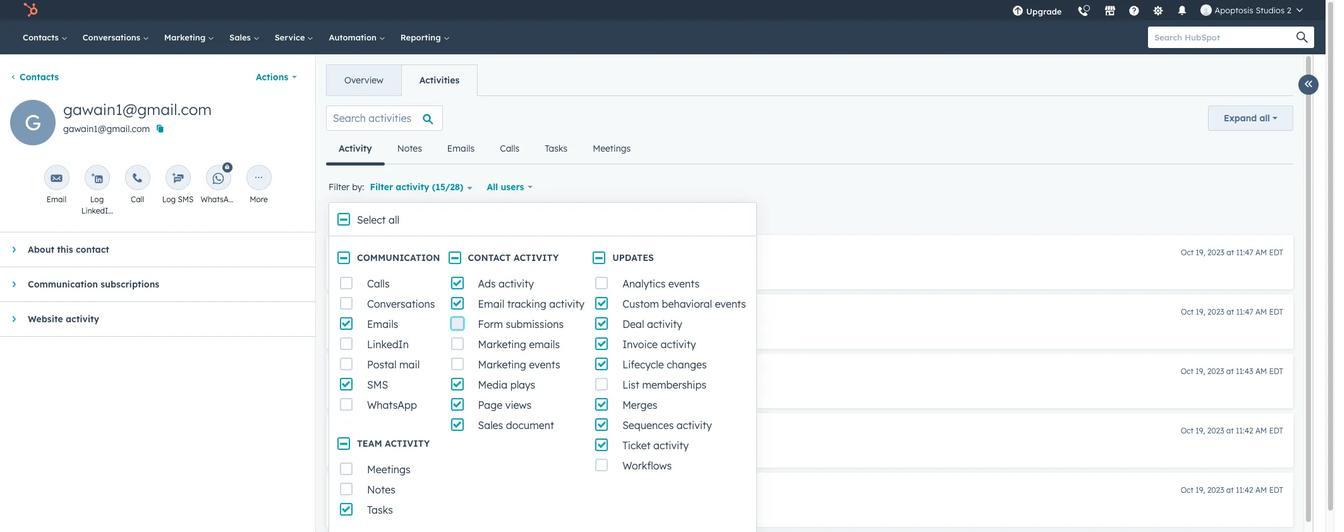 Task type: locate. For each thing, give the bounding box(es) containing it.
activity button
[[326, 133, 385, 165]]

2 edt from the top
[[1270, 307, 1284, 317]]

caret image inside communication subscriptions dropdown button
[[12, 281, 15, 288]]

to left lead
[[588, 324, 596, 336]]

3 am from the top
[[1256, 367, 1268, 376]]

workflows
[[623, 460, 672, 472]]

0 vertical spatial contact
[[76, 244, 109, 255]]

marketing events
[[478, 358, 560, 371]]

1 horizontal spatial filter
[[370, 181, 393, 193]]

marketing
[[164, 32, 208, 42], [478, 338, 526, 351], [478, 358, 526, 371]]

2 tara schultz button from the top
[[349, 382, 404, 397]]

0 vertical spatial lifecycle
[[349, 247, 388, 259]]

0 vertical spatial 11:47
[[1237, 248, 1254, 257]]

0 horizontal spatial all
[[389, 214, 400, 226]]

log inside 'log linkedin message'
[[90, 195, 104, 204]]

details for view details "link" underneath updates
[[641, 265, 671, 276]]

all inside popup button
[[1260, 113, 1271, 124]]

1 horizontal spatial notes
[[397, 143, 422, 154]]

1 log from the left
[[90, 195, 104, 204]]

mail
[[400, 358, 420, 371]]

stage down communication
[[402, 265, 426, 276]]

2 lifecycle change from the top
[[349, 307, 423, 318]]

deal activity for third deal activity element from the top
[[349, 485, 406, 496]]

0 vertical spatial oct 19, 2023 at 11:42 am edt
[[1181, 426, 1284, 436]]

log linkedin message image
[[91, 173, 103, 185]]

all right select
[[389, 214, 400, 226]]

1 vertical spatial whatsapp
[[367, 399, 417, 412]]

upgrade
[[1027, 6, 1062, 16]]

4 tara from the top
[[349, 503, 369, 514]]

log down log linkedin message image
[[90, 195, 104, 204]]

view up invoice
[[624, 324, 645, 336]]

deal for second deal activity element from the bottom
[[349, 425, 369, 437]]

0 horizontal spatial sales
[[230, 32, 253, 42]]

oct 19, 2023 at 11:47 am edt
[[1182, 248, 1284, 257], [1182, 307, 1284, 317]]

view details for view details "link" above merges
[[565, 384, 619, 395]]

emails up (15/28)
[[447, 143, 475, 154]]

1 vertical spatial meetings
[[367, 463, 411, 476]]

apoptosis
[[1215, 5, 1254, 15]]

3 19, from the top
[[1196, 367, 1206, 376]]

view for view details "link" underneath updates
[[617, 265, 638, 276]]

3 edt from the top
[[1270, 367, 1284, 376]]

4 schultz from the top
[[372, 503, 404, 514]]

1 vertical spatial .
[[604, 443, 606, 455]]

navigation up all
[[326, 133, 644, 165]]

1 tara schultz button from the top
[[349, 322, 404, 338]]

deal up team
[[349, 425, 369, 437]]

1 vertical spatial lifecycle change element
[[326, 295, 1294, 349]]

2 horizontal spatial contact
[[553, 324, 585, 336]]

updated
[[513, 265, 548, 276], [406, 324, 442, 336]]

sequences activity
[[623, 419, 712, 432]]

0 vertical spatial meetings
[[593, 143, 631, 154]]

2 horizontal spatial to
[[588, 324, 596, 336]]

deal left lord
[[437, 384, 455, 395]]

sales for sales document
[[478, 419, 503, 432]]

0 horizontal spatial updated
[[406, 324, 442, 336]]

2 oct 19, 2023 at 11:42 am edt from the top
[[1181, 486, 1284, 495]]

communication
[[28, 279, 98, 290]]

this left was
[[442, 265, 457, 276]]

1 horizontal spatial linkedin
[[367, 338, 409, 351]]

all
[[1260, 113, 1271, 124], [389, 214, 400, 226]]

contact down message
[[76, 244, 109, 255]]

1 horizontal spatial email
[[478, 298, 505, 310]]

1 lifecycle change from the top
[[349, 247, 423, 259]]

whatsapp down the whatsapp image
[[201, 195, 238, 204]]

1 lifecycle change element from the top
[[326, 235, 1294, 290]]

calls button
[[488, 133, 532, 164]]

updates
[[613, 252, 654, 264]]

2 11:42 from the top
[[1237, 486, 1254, 495]]

tara schultz image
[[1201, 4, 1213, 16]]

all users button
[[479, 174, 541, 200]]

1 tara schultz from the top
[[349, 384, 404, 395]]

1 vertical spatial stage
[[496, 324, 519, 336]]

notifications button
[[1172, 0, 1194, 20]]

calls down communication
[[367, 278, 390, 290]]

1 horizontal spatial stage
[[496, 324, 519, 336]]

contacts inside 'contacts' link
[[23, 32, 61, 42]]

search image
[[1297, 32, 1309, 43]]

select all
[[357, 214, 400, 226]]

email down email image
[[47, 195, 66, 204]]

deal
[[437, 384, 455, 395], [437, 443, 455, 455]]

marketing left sales link
[[164, 32, 208, 42]]

conversations link
[[75, 20, 157, 54]]

link opens in a new window image down sequences activity
[[664, 443, 673, 458]]

19, for updated the lifecycle stage for this contact to
[[1196, 307, 1206, 317]]

reporting
[[401, 32, 443, 42]]

4 tara schultz button from the top
[[349, 501, 404, 516]]

sms
[[178, 195, 194, 204], [367, 379, 388, 391]]

0 horizontal spatial stage
[[402, 265, 426, 276]]

website
[[28, 314, 63, 325]]

calls up all users popup button
[[500, 143, 520, 154]]

1 horizontal spatial events
[[669, 278, 700, 290]]

team activity
[[357, 438, 430, 449]]

to left opportunity
[[551, 265, 559, 276]]

updated down contact activity
[[513, 265, 548, 276]]

1 horizontal spatial sms
[[367, 379, 388, 391]]

appointment
[[505, 443, 559, 455]]

navigation containing activity
[[326, 133, 644, 165]]

1 change from the top
[[391, 247, 423, 259]]

2 am from the top
[[1256, 307, 1268, 317]]

deal up invoice
[[623, 318, 645, 331]]

lifecycle up the
[[349, 247, 388, 259]]

marketing for marketing events
[[478, 358, 526, 371]]

contact up emails
[[553, 324, 585, 336]]

1 edt from the top
[[1270, 248, 1284, 257]]

0 vertical spatial deal activity element
[[326, 354, 1294, 408]]

lifecycle change for opportunity
[[349, 247, 423, 259]]

overview
[[345, 75, 384, 86]]

caret image inside website activity dropdown button
[[12, 315, 15, 323]]

0 horizontal spatial link opens in a new window image
[[621, 386, 630, 395]]

lifecycle right "the"
[[460, 324, 493, 336]]

sales left service
[[230, 32, 253, 42]]

notes up the filter activity (15/28)
[[397, 143, 422, 154]]

conversations
[[83, 32, 143, 42], [367, 298, 435, 310]]

1 horizontal spatial log
[[162, 195, 176, 204]]

marketing for marketing emails
[[478, 338, 526, 351]]

calling icon image
[[1078, 6, 1090, 18]]

details
[[641, 265, 671, 276], [648, 324, 678, 336], [590, 384, 619, 395], [632, 443, 662, 455]]

details up analytics events
[[641, 265, 671, 276]]

. down updates
[[612, 265, 614, 276]]

0 vertical spatial navigation
[[326, 64, 478, 96]]

1 deal activity element from the top
[[326, 354, 1294, 408]]

list memberships
[[623, 379, 707, 391]]

0 vertical spatial oct 19, 2023 at 11:47 am edt
[[1182, 248, 1284, 257]]

0 vertical spatial lifecycle
[[366, 265, 400, 276]]

1 vertical spatial tasks
[[367, 504, 393, 516]]

1 vertical spatial caret image
[[12, 315, 15, 323]]

1 vertical spatial deal
[[437, 443, 455, 455]]

view
[[617, 265, 638, 276], [624, 324, 645, 336], [565, 384, 587, 395], [608, 443, 630, 455]]

call image
[[132, 173, 143, 185]]

studios
[[1256, 5, 1285, 15]]

merges
[[623, 399, 658, 412]]

(15/28)
[[432, 181, 464, 193]]

emails up 'postal'
[[367, 318, 399, 331]]

linkedin
[[81, 206, 113, 216], [367, 338, 409, 351]]

events for marketing events
[[529, 358, 560, 371]]

marketing up media plays
[[478, 358, 526, 371]]

marketing down tara schultz updated the lifecycle stage for this contact to lead
[[478, 338, 526, 351]]

details up workflows at the bottom of page
[[632, 443, 662, 455]]

lord
[[458, 384, 478, 395]]

deal right moved
[[437, 443, 455, 455]]

0 horizontal spatial meetings
[[367, 463, 411, 476]]

0 horizontal spatial conversations
[[83, 32, 143, 42]]

deal
[[623, 318, 645, 331], [349, 366, 369, 377], [349, 425, 369, 437], [349, 485, 369, 496]]

1 vertical spatial this
[[442, 265, 457, 276]]

0 vertical spatial contacts link
[[15, 20, 75, 54]]

1 vertical spatial sales
[[478, 419, 503, 432]]

2 vertical spatial to
[[493, 384, 502, 395]]

1 horizontal spatial all
[[1260, 113, 1271, 124]]

view details up analytics
[[617, 265, 671, 276]]

1 vertical spatial lifecycle
[[460, 324, 493, 336]]

1 11:42 from the top
[[1237, 426, 1254, 436]]

deal activity for second deal activity element from the bottom
[[349, 425, 406, 437]]

deal activity element
[[326, 354, 1294, 408], [326, 413, 1294, 468], [326, 473, 1294, 527]]

gawain1@gmail.com
[[63, 100, 212, 119], [63, 123, 150, 135]]

view details link up merges
[[565, 383, 633, 398]]

whatsapp
[[201, 195, 238, 204], [367, 399, 417, 412]]

notes down team
[[367, 484, 396, 496]]

at for updated the lifecycle stage for this contact to
[[1227, 307, 1235, 317]]

. left ticket
[[604, 443, 606, 455]]

1 vertical spatial oct 19, 2023 at 11:42 am edt
[[1181, 486, 1284, 495]]

events
[[669, 278, 700, 290], [715, 298, 746, 310], [529, 358, 560, 371]]

list
[[623, 379, 640, 391]]

0 horizontal spatial this
[[57, 244, 73, 255]]

help image
[[1129, 6, 1141, 17]]

document
[[506, 419, 554, 432]]

5 edt from the top
[[1270, 486, 1284, 495]]

filter activity (15/28)
[[370, 181, 464, 193]]

meetings down the team activity
[[367, 463, 411, 476]]

whatsapp up the team activity
[[367, 399, 417, 412]]

caret image
[[12, 281, 15, 288], [12, 315, 15, 323]]

email tracking activity
[[478, 298, 585, 310]]

1 19, from the top
[[1196, 248, 1206, 257]]

marketing for marketing
[[164, 32, 208, 42]]

invoice activity
[[623, 338, 696, 351]]

change for opportunity
[[391, 247, 423, 259]]

lifecycle
[[366, 265, 400, 276], [460, 324, 493, 336]]

0 vertical spatial lifecycle change
[[349, 247, 423, 259]]

filter right the by:
[[370, 181, 393, 193]]

11:42 for third deal activity element from the top
[[1237, 486, 1254, 495]]

deal activity for third deal activity element from the bottom
[[349, 366, 406, 377]]

tracking
[[508, 298, 547, 310]]

0 horizontal spatial emails
[[367, 318, 399, 331]]

october 2023 feed
[[316, 95, 1304, 532]]

2 caret image from the top
[[12, 315, 15, 323]]

11:42
[[1237, 426, 1254, 436], [1237, 486, 1254, 495]]

contact up ads
[[460, 265, 492, 276]]

scheduled
[[561, 443, 604, 455]]

1 horizontal spatial calls
[[500, 143, 520, 154]]

2 navigation from the top
[[326, 133, 644, 165]]

contact activity
[[468, 252, 559, 264]]

this up emails
[[536, 324, 551, 336]]

2 schultz from the top
[[372, 384, 404, 395]]

lifecycle down invoice
[[623, 358, 664, 371]]

1 filter from the left
[[329, 181, 350, 193]]

0 horizontal spatial email
[[47, 195, 66, 204]]

moved
[[406, 443, 435, 455]]

1 vertical spatial oct 19, 2023 at 11:47 am edt
[[1182, 307, 1284, 317]]

lifecycle down the
[[349, 307, 388, 318]]

automation link
[[321, 20, 393, 54]]

1 vertical spatial all
[[389, 214, 400, 226]]

updated left "the"
[[406, 324, 442, 336]]

Search HubSpot search field
[[1149, 27, 1304, 48]]

1 navigation from the top
[[326, 64, 478, 96]]

contacts link
[[15, 20, 75, 54], [10, 71, 59, 83]]

. inside lifecycle change element
[[612, 265, 614, 276]]

sms down 'postal'
[[367, 379, 388, 391]]

1 horizontal spatial to
[[551, 265, 559, 276]]

2 horizontal spatial events
[[715, 298, 746, 310]]

lifecycle change down the
[[349, 307, 423, 318]]

1 horizontal spatial meetings
[[593, 143, 631, 154]]

2 change from the top
[[391, 307, 423, 318]]

oct 19, 2023 at 11:43 am edt
[[1181, 367, 1284, 376]]

settings image
[[1153, 6, 1165, 17]]

all right expand
[[1260, 113, 1271, 124]]

email
[[47, 195, 66, 204], [478, 298, 505, 310]]

2 oct 19, 2023 at 11:47 am edt from the top
[[1182, 307, 1284, 317]]

2 log from the left
[[162, 195, 176, 204]]

oct for opportunity
[[1182, 248, 1194, 257]]

0 vertical spatial deal
[[437, 384, 455, 395]]

view down updates
[[617, 265, 638, 276]]

filter
[[329, 181, 350, 193], [370, 181, 393, 193]]

upgrade image
[[1013, 6, 1024, 17]]

contract
[[505, 384, 541, 395]]

0 vertical spatial this
[[57, 244, 73, 255]]

1 vertical spatial contact
[[460, 265, 492, 276]]

emails
[[447, 143, 475, 154], [367, 318, 399, 331]]

0 vertical spatial conversations
[[83, 32, 143, 42]]

1 vertical spatial linkedin
[[367, 338, 409, 351]]

to contract sent
[[493, 384, 561, 395]]

filter left the by:
[[329, 181, 350, 193]]

0 vertical spatial tara schultz
[[349, 384, 404, 395]]

email for email tracking activity
[[478, 298, 505, 310]]

0 horizontal spatial calls
[[367, 278, 390, 290]]

tara schultz updated the lifecycle stage for this contact to lead
[[349, 324, 619, 336]]

log for log linkedin message
[[90, 195, 104, 204]]

edt for deal
[[1270, 367, 1284, 376]]

oct 19, 2023 at 11:42 am edt
[[1181, 426, 1284, 436], [1181, 486, 1284, 495]]

19, for deal
[[1196, 367, 1206, 376]]

schultz
[[372, 324, 404, 336], [372, 384, 404, 395], [372, 443, 404, 455], [372, 503, 404, 514]]

2023
[[370, 211, 393, 224], [1208, 248, 1225, 257], [1208, 307, 1225, 317], [1208, 367, 1225, 376], [1208, 426, 1225, 436], [1208, 486, 1225, 495]]

log for log sms
[[162, 195, 176, 204]]

1 11:47 from the top
[[1237, 248, 1254, 257]]

1 oct 19, 2023 at 11:47 am edt from the top
[[1182, 248, 1284, 257]]

details for view details "link" above merges
[[590, 384, 619, 395]]

service link
[[267, 20, 321, 54]]

0 horizontal spatial notes
[[367, 484, 396, 496]]

details up invoice activity
[[648, 324, 678, 336]]

view for view details "link" above merges
[[565, 384, 587, 395]]

1 vertical spatial sms
[[367, 379, 388, 391]]

2 vertical spatial contact
[[553, 324, 585, 336]]

1 horizontal spatial .
[[612, 265, 614, 276]]

2 deal from the top
[[437, 443, 455, 455]]

2 vertical spatial deal activity element
[[326, 473, 1294, 527]]

at for deal
[[1227, 367, 1234, 376]]

1 horizontal spatial sales
[[478, 419, 503, 432]]

for down communication
[[428, 265, 440, 276]]

at for opportunity
[[1227, 248, 1235, 257]]

view details up workflows at the bottom of page
[[608, 443, 662, 455]]

link opens in a new window image
[[621, 386, 630, 395], [664, 443, 673, 458]]

0 vertical spatial whatsapp
[[201, 195, 238, 204]]

lifecycle change element
[[326, 235, 1294, 290], [326, 295, 1294, 349]]

2 deal activity element from the top
[[326, 413, 1294, 468]]

to up page views
[[493, 384, 502, 395]]

meetings right tasks button
[[593, 143, 631, 154]]

view details up invoice activity
[[624, 324, 678, 336]]

to
[[551, 265, 559, 276], [588, 324, 596, 336], [493, 384, 502, 395]]

log down log sms icon
[[162, 195, 176, 204]]

1 oct 19, 2023 at 11:42 am edt from the top
[[1181, 426, 1284, 436]]

all for expand all
[[1260, 113, 1271, 124]]

whatsapp image
[[213, 173, 224, 185]]

menu
[[1005, 0, 1311, 25]]

caret image down caret icon
[[12, 281, 15, 288]]

0 vertical spatial gawain1@gmail.com
[[63, 100, 212, 119]]

tara
[[349, 324, 369, 336], [349, 384, 369, 395], [349, 443, 369, 455], [349, 503, 369, 514]]

2 11:47 from the top
[[1237, 307, 1254, 317]]

deal left mail
[[349, 366, 369, 377]]

navigation inside october 2023 feed
[[326, 133, 644, 165]]

0 vertical spatial link opens in a new window image
[[621, 386, 630, 395]]

email up form
[[478, 298, 505, 310]]

calls inside button
[[500, 143, 520, 154]]

navigation
[[326, 64, 478, 96], [326, 133, 644, 165]]

0 horizontal spatial for
[[428, 265, 440, 276]]

stage up marketing emails at the left of the page
[[496, 324, 519, 336]]

for up marketing emails at the left of the page
[[522, 324, 533, 336]]

oct 19, 2023 at 11:47 am edt for lead
[[1182, 307, 1284, 317]]

stage
[[402, 265, 426, 276], [496, 324, 519, 336]]

events right 'behavioral'
[[715, 298, 746, 310]]

1 am from the top
[[1256, 248, 1268, 257]]

0 vertical spatial updated
[[513, 265, 548, 276]]

0 vertical spatial linkedin
[[81, 206, 113, 216]]

deal down team
[[349, 485, 369, 496]]

0 vertical spatial lifecycle change element
[[326, 235, 1294, 290]]

edt for updated the lifecycle stage for this contact to
[[1270, 307, 1284, 317]]

1 vertical spatial deal activity element
[[326, 413, 1294, 468]]

1 horizontal spatial link opens in a new window image
[[664, 443, 673, 458]]

1 caret image from the top
[[12, 281, 15, 288]]

at
[[1227, 248, 1235, 257], [1227, 307, 1235, 317], [1227, 367, 1234, 376], [1227, 426, 1234, 436], [1227, 486, 1234, 495]]

lifecycle change down select all
[[349, 247, 423, 259]]

4 19, from the top
[[1196, 426, 1206, 436]]

meetings
[[593, 143, 631, 154], [367, 463, 411, 476]]

lifecycle changes
[[623, 358, 707, 371]]

lifecycle down communication
[[366, 265, 400, 276]]

11:47
[[1237, 248, 1254, 257], [1237, 307, 1254, 317]]

change for updated the lifecycle stage for this contact to
[[391, 307, 423, 318]]

this right about
[[57, 244, 73, 255]]

lifecycle for updated the lifecycle stage for this contact to
[[349, 307, 388, 318]]

1 vertical spatial link opens in a new window image
[[664, 443, 673, 458]]

0 horizontal spatial contact
[[76, 244, 109, 255]]

linkedin up message
[[81, 206, 113, 216]]

2 vertical spatial tara schultz
[[349, 503, 404, 514]]

1 vertical spatial 11:42
[[1237, 486, 1254, 495]]

1 vertical spatial lifecycle change
[[349, 307, 423, 318]]

3 tara from the top
[[349, 443, 369, 455]]

activity inside dropdown button
[[66, 314, 99, 325]]

sales for sales
[[230, 32, 253, 42]]

2 vertical spatial marketing
[[478, 358, 526, 371]]

1 vertical spatial gawain1@gmail.com
[[63, 123, 150, 135]]

0 horizontal spatial .
[[604, 443, 606, 455]]

events down emails
[[529, 358, 560, 371]]

2 19, from the top
[[1196, 307, 1206, 317]]

0 vertical spatial caret image
[[12, 281, 15, 288]]

link opens in a new window image up merges
[[621, 386, 630, 395]]

0 vertical spatial change
[[391, 247, 423, 259]]

1 vertical spatial contacts link
[[10, 71, 59, 83]]

change down select all
[[391, 247, 423, 259]]

2 horizontal spatial this
[[536, 324, 551, 336]]

link opens in a new window image
[[673, 264, 682, 279], [680, 324, 689, 339], [680, 326, 689, 336], [480, 383, 489, 398], [621, 383, 630, 398], [480, 386, 489, 395], [664, 445, 673, 455]]

2 vertical spatial this
[[536, 324, 551, 336]]

view details link
[[617, 264, 684, 279], [624, 324, 691, 339], [565, 383, 633, 398], [608, 443, 675, 458]]

0 vertical spatial .
[[612, 265, 614, 276]]

view for view details "link" on top of workflows at the bottom of page
[[608, 443, 630, 455]]

sales down page
[[478, 419, 503, 432]]

am for updated the lifecycle stage for this contact to
[[1256, 307, 1268, 317]]

navigation up search activities search box
[[326, 64, 478, 96]]

contacts
[[23, 32, 61, 42], [20, 71, 59, 83]]

change up mail
[[391, 307, 423, 318]]

view up workflows at the bottom of page
[[608, 443, 630, 455]]

0 vertical spatial to
[[551, 265, 559, 276]]

marketplaces button
[[1098, 0, 1124, 20]]

0 horizontal spatial lifecycle
[[366, 265, 400, 276]]

linkedin up "postal mail"
[[367, 338, 409, 351]]

caret image left website
[[12, 315, 15, 323]]

details left list
[[590, 384, 619, 395]]

0 horizontal spatial to
[[493, 384, 502, 395]]

events up custom behavioral events
[[669, 278, 700, 290]]

. inside deal activity element
[[604, 443, 606, 455]]

view details left list
[[565, 384, 619, 395]]

log linkedin message
[[81, 195, 113, 227]]

sms down log sms icon
[[178, 195, 194, 204]]

team
[[357, 438, 382, 449]]

caret image
[[12, 246, 15, 253]]

view right sent
[[565, 384, 587, 395]]

1 vertical spatial to
[[588, 324, 596, 336]]

invoice
[[623, 338, 658, 351]]

2 filter from the left
[[370, 181, 393, 193]]

edt for opportunity
[[1270, 248, 1284, 257]]

0 vertical spatial all
[[1260, 113, 1271, 124]]

0 vertical spatial calls
[[500, 143, 520, 154]]



Task type: vqa. For each thing, say whether or not it's contained in the screenshot.
Emails
yes



Task type: describe. For each thing, give the bounding box(es) containing it.
19, for opportunity
[[1196, 248, 1206, 257]]

details for view details "link" underneath the custom
[[648, 324, 678, 336]]

filter by:
[[329, 181, 364, 193]]

service
[[275, 32, 308, 42]]

5 am from the top
[[1256, 486, 1268, 495]]

11:47 for lead
[[1237, 307, 1254, 317]]

about
[[28, 244, 54, 255]]

0 horizontal spatial tasks
[[367, 504, 393, 516]]

2 tara from the top
[[349, 384, 369, 395]]

oct 19, 2023 at 11:47 am edt for .
[[1182, 248, 1284, 257]]

meetings inside button
[[593, 143, 631, 154]]

hubspot image
[[23, 3, 38, 18]]

1 deal from the top
[[437, 384, 455, 395]]

communication
[[357, 252, 440, 264]]

views
[[506, 399, 532, 412]]

emails button
[[435, 133, 488, 164]]

3 tara schultz button from the top
[[349, 441, 404, 456]]

1 horizontal spatial conversations
[[367, 298, 435, 310]]

log sms image
[[172, 173, 184, 185]]

link opens in a new window image inside lord "link"
[[480, 386, 489, 395]]

Search activities search field
[[326, 106, 443, 131]]

link opens in a new window image inside view details "link"
[[621, 386, 630, 395]]

subscriptions
[[101, 279, 159, 290]]

actions button
[[248, 64, 305, 90]]

analytics events
[[623, 278, 700, 290]]

1 gawain1@gmail.com from the top
[[63, 100, 212, 119]]

events for analytics events
[[669, 278, 700, 290]]

1 vertical spatial emails
[[367, 318, 399, 331]]

navigation containing overview
[[326, 64, 478, 96]]

communication subscriptions
[[28, 279, 159, 290]]

1 vertical spatial contacts
[[20, 71, 59, 83]]

message
[[81, 217, 113, 227]]

meetings button
[[580, 133, 644, 164]]

2 tara schultz from the top
[[349, 443, 404, 455]]

actions
[[256, 71, 288, 83]]

analytics
[[623, 278, 666, 290]]

3 schultz from the top
[[372, 443, 404, 455]]

0 horizontal spatial sms
[[178, 195, 194, 204]]

automation
[[329, 32, 379, 42]]

ads activity
[[478, 278, 534, 290]]

was
[[494, 265, 510, 276]]

website activity
[[28, 314, 99, 325]]

behavioral
[[662, 298, 712, 310]]

form
[[478, 318, 503, 331]]

email image
[[51, 173, 62, 185]]

emails
[[529, 338, 560, 351]]

activities link
[[401, 65, 477, 95]]

overview link
[[327, 65, 401, 95]]

1 horizontal spatial for
[[522, 324, 533, 336]]

4 edt from the top
[[1270, 426, 1284, 436]]

contact
[[468, 252, 511, 264]]

emails inside button
[[447, 143, 475, 154]]

this inside dropdown button
[[57, 244, 73, 255]]

am for opportunity
[[1256, 248, 1268, 257]]

activity
[[339, 143, 372, 154]]

deal for third deal activity element from the bottom
[[349, 366, 369, 377]]

sent
[[543, 384, 561, 395]]

select
[[357, 214, 386, 226]]

form submissions
[[478, 318, 564, 331]]

oct 19, 2023 at 11:42 am edt for third deal activity element from the top
[[1181, 486, 1284, 495]]

ads
[[478, 278, 496, 290]]

marketing emails
[[478, 338, 560, 351]]

sales document
[[478, 419, 554, 432]]

3 tara schultz from the top
[[349, 503, 404, 514]]

more image
[[253, 173, 265, 185]]

the lifecycle stage for this contact was updated to opportunity .
[[349, 265, 617, 276]]

notifications image
[[1177, 6, 1189, 17]]

page
[[478, 399, 503, 412]]

about this contact
[[28, 244, 109, 255]]

apoptosis studios 2
[[1215, 5, 1292, 15]]

filter for filter by:
[[329, 181, 350, 193]]

deal for third deal activity element from the top
[[349, 485, 369, 496]]

caret image for website activity
[[12, 315, 15, 323]]

view details for view details "link" underneath updates
[[617, 265, 671, 276]]

postal mail
[[367, 358, 420, 371]]

submissions
[[506, 318, 564, 331]]

am for deal
[[1256, 367, 1268, 376]]

the
[[444, 324, 457, 336]]

1 horizontal spatial lifecycle
[[460, 324, 493, 336]]

view details link down the custom
[[624, 324, 691, 339]]

1 vertical spatial notes
[[367, 484, 396, 496]]

page views
[[478, 399, 532, 412]]

2 gawain1@gmail.com from the top
[[63, 123, 150, 135]]

1 schultz from the top
[[372, 324, 404, 336]]

2 lifecycle change element from the top
[[326, 295, 1294, 349]]

expand all
[[1225, 113, 1271, 124]]

11:47 for .
[[1237, 248, 1254, 257]]

media
[[478, 379, 508, 391]]

help button
[[1124, 0, 1146, 20]]

by:
[[352, 181, 364, 193]]

users
[[501, 181, 524, 193]]

all for select all
[[389, 214, 400, 226]]

1 horizontal spatial updated
[[513, 265, 548, 276]]

tasks button
[[532, 133, 580, 164]]

0 horizontal spatial whatsapp
[[201, 195, 238, 204]]

communication subscriptions button
[[0, 267, 298, 302]]

view details for view details "link" underneath the custom
[[624, 324, 678, 336]]

marketplaces image
[[1105, 6, 1117, 17]]

view details link down updates
[[617, 264, 684, 279]]

5 19, from the top
[[1196, 486, 1206, 495]]

lifecycle for opportunity
[[349, 247, 388, 259]]

2
[[1288, 5, 1292, 15]]

lord link
[[458, 383, 491, 398]]

view for view details "link" underneath the custom
[[624, 324, 645, 336]]

3 deal activity element from the top
[[326, 473, 1294, 527]]

2 vertical spatial lifecycle
[[623, 358, 664, 371]]

view details for view details "link" on top of workflows at the bottom of page
[[608, 443, 662, 455]]

log sms
[[162, 195, 194, 204]]

email for email
[[47, 195, 66, 204]]

plays
[[511, 379, 536, 391]]

1 vertical spatial calls
[[367, 278, 390, 290]]

ticket activity
[[623, 439, 689, 452]]

1 horizontal spatial whatsapp
[[367, 399, 417, 412]]

website activity button
[[0, 302, 303, 336]]

about this contact button
[[0, 233, 303, 267]]

4 am from the top
[[1256, 426, 1268, 436]]

lifecycle change for updated the lifecycle stage for this contact to
[[349, 307, 423, 318]]

contact inside dropdown button
[[76, 244, 109, 255]]

marketing link
[[157, 20, 222, 54]]

custom behavioral events
[[623, 298, 746, 310]]

opportunity
[[562, 265, 612, 276]]

october 2023
[[329, 211, 393, 224]]

the
[[349, 265, 364, 276]]

1 vertical spatial events
[[715, 298, 746, 310]]

linkedin inside 'log linkedin message'
[[81, 206, 113, 216]]

1 horizontal spatial contact
[[460, 265, 492, 276]]

11:43
[[1237, 367, 1254, 376]]

changes
[[667, 358, 707, 371]]

filter for filter activity (15/28)
[[370, 181, 393, 193]]

custom
[[623, 298, 659, 310]]

oct 19, 2023 at 11:42 am edt for second deal activity element from the bottom
[[1181, 426, 1284, 436]]

1 vertical spatial updated
[[406, 324, 442, 336]]

calling icon button
[[1073, 1, 1095, 20]]

memberships
[[643, 379, 707, 391]]

tasks inside button
[[545, 143, 568, 154]]

notes inside notes button
[[397, 143, 422, 154]]

oct for updated the lifecycle stage for this contact to
[[1182, 307, 1194, 317]]

reporting link
[[393, 20, 457, 54]]

11:42 for second deal activity element from the bottom
[[1237, 426, 1254, 436]]

details for view details "link" on top of workflows at the bottom of page
[[632, 443, 662, 455]]

activities
[[420, 75, 460, 86]]

menu containing apoptosis studios 2
[[1005, 0, 1311, 25]]

expand
[[1225, 113, 1258, 124]]

oct for deal
[[1181, 367, 1194, 376]]

notes button
[[385, 133, 435, 164]]

caret image for communication subscriptions
[[12, 281, 15, 288]]

ticket
[[623, 439, 651, 452]]

1 tara from the top
[[349, 324, 369, 336]]

view details link up workflows at the bottom of page
[[608, 443, 675, 458]]



